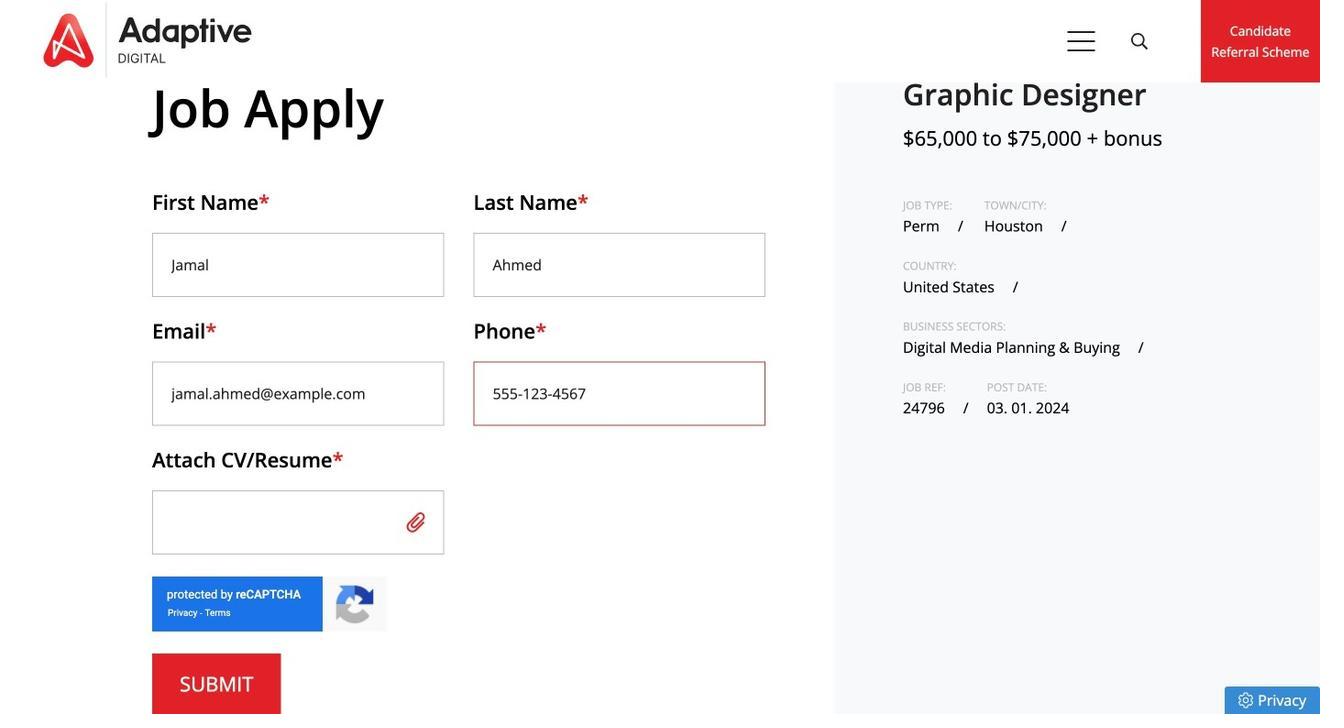 Task type: locate. For each thing, give the bounding box(es) containing it.
Last Name* text field
[[474, 233, 766, 297]]

Phone* text field
[[474, 362, 766, 426]]



Task type: describe. For each thing, give the bounding box(es) containing it.
paperclip image
[[406, 513, 426, 533]]

Email* text field
[[152, 362, 444, 426]]

First Name* text field
[[152, 233, 444, 297]]

search image
[[1132, 33, 1148, 50]]

privacy image
[[1239, 693, 1254, 708]]



